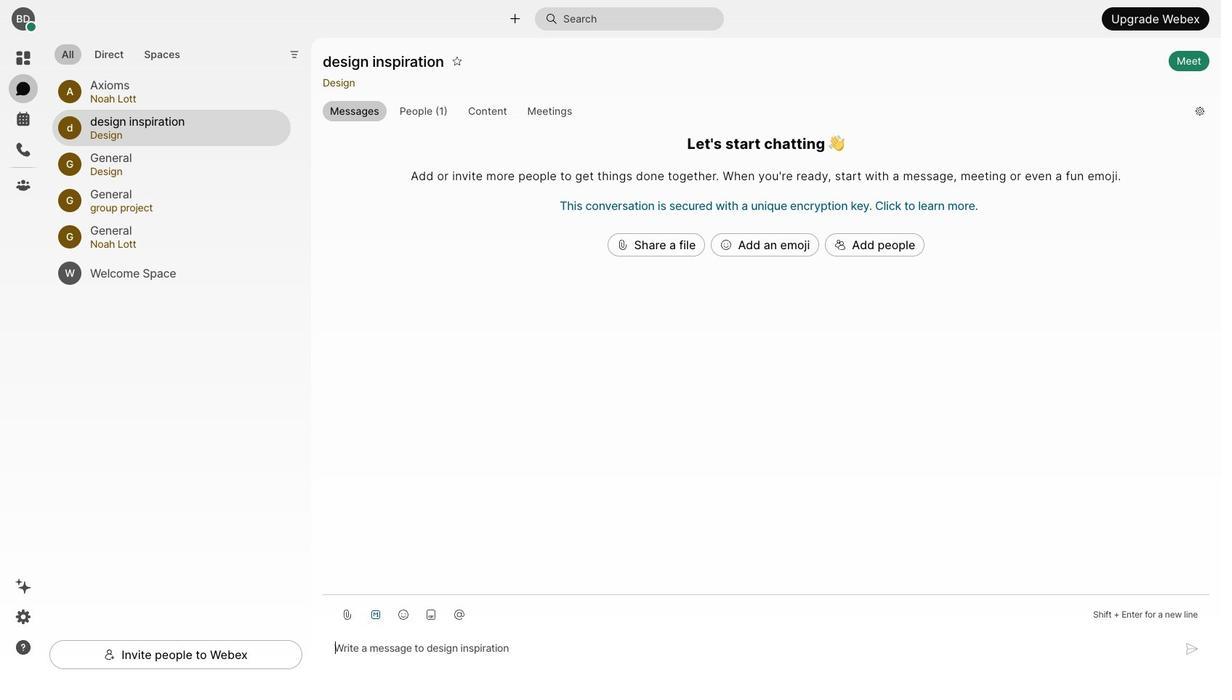 Task type: locate. For each thing, give the bounding box(es) containing it.
design element
[[90, 127, 273, 143], [90, 163, 273, 179]]

group
[[323, 101, 1184, 122]]

2 design element from the top
[[90, 163, 273, 179]]

3 general list item from the top
[[52, 219, 291, 255]]

tab list
[[51, 36, 191, 69]]

noah lott element up welcome space list item at the left of page
[[90, 236, 273, 252]]

design element for first general list item from the top
[[90, 163, 273, 179]]

0 vertical spatial design element
[[90, 127, 273, 143]]

noah lott element up design inspiration list item
[[90, 91, 273, 107]]

noah lott element
[[90, 91, 273, 107], [90, 236, 273, 252]]

1 noah lott element from the top
[[90, 91, 273, 107]]

axioms list item
[[52, 73, 291, 110]]

general list item
[[52, 146, 291, 182], [52, 182, 291, 219], [52, 219, 291, 255]]

design element up group project "element" on the top
[[90, 163, 273, 179]]

1 design element from the top
[[90, 127, 273, 143]]

design element inside design inspiration list item
[[90, 127, 273, 143]]

1 vertical spatial noah lott element
[[90, 236, 273, 252]]

navigation
[[0, 38, 47, 676]]

design inspiration list item
[[52, 110, 291, 146]]

design element inside general list item
[[90, 163, 273, 179]]

design element down the axioms list item
[[90, 127, 273, 143]]

0 vertical spatial noah lott element
[[90, 91, 273, 107]]

1 vertical spatial design element
[[90, 163, 273, 179]]



Task type: describe. For each thing, give the bounding box(es) containing it.
2 general list item from the top
[[52, 182, 291, 219]]

message composer toolbar element
[[323, 595, 1210, 629]]

welcome space list item
[[52, 255, 291, 291]]

webex tab list
[[9, 44, 38, 200]]

noah lott element inside the axioms list item
[[90, 91, 273, 107]]

1 general list item from the top
[[52, 146, 291, 182]]

group project element
[[90, 200, 273, 216]]

2 noah lott element from the top
[[90, 236, 273, 252]]

design element for design inspiration list item
[[90, 127, 273, 143]]



Task type: vqa. For each thing, say whether or not it's contained in the screenshot.
meetings tab
no



